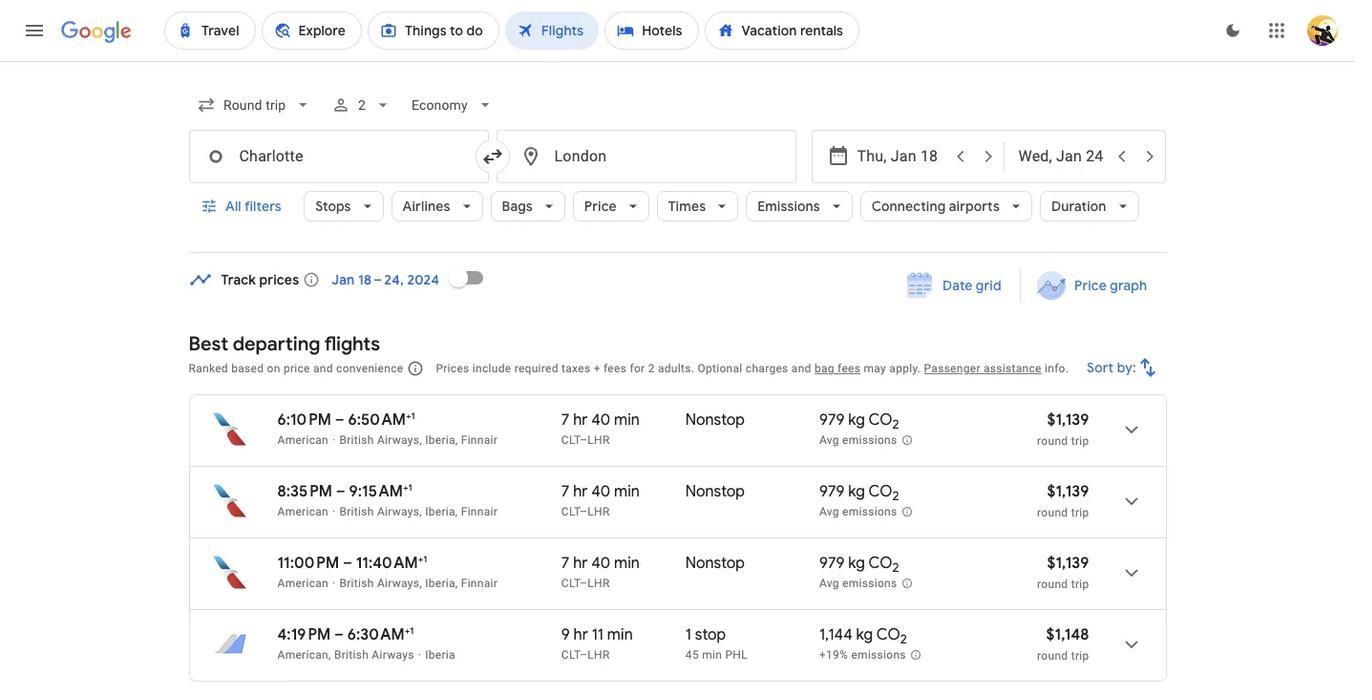 Task type: locate. For each thing, give the bounding box(es) containing it.
1 vertical spatial 7 hr 40 min clt – lhr
[[562, 483, 640, 519]]

3 7 hr 40 min clt – lhr from the top
[[562, 554, 640, 590]]

1 right "9:15 am"
[[409, 482, 412, 494]]

0 vertical spatial price
[[585, 198, 617, 215]]

3 round from the top
[[1038, 578, 1069, 591]]

+ inside 4:19 pm – 6:30 am + 1
[[405, 625, 410, 637]]

$1,139
[[1048, 411, 1090, 430], [1048, 483, 1090, 502], [1048, 554, 1090, 573]]

Arrival time: 6:50 AM on  Friday, January 19. text field
[[348, 410, 415, 430]]

2 vertical spatial iberia,
[[425, 577, 458, 590]]

3 979 kg co 2 from the top
[[820, 554, 900, 576]]

1 and from the left
[[313, 362, 333, 375]]

4 trip from the top
[[1072, 650, 1090, 663]]

2 fees from the left
[[838, 362, 861, 375]]

fees left the for on the left bottom of the page
[[604, 362, 627, 375]]

total duration 7 hr 40 min. element for 6:50 am
[[562, 411, 686, 433]]

Arrival time: 11:40 AM on  Friday, January 19. text field
[[356, 553, 427, 573]]

avg for 11:40 am
[[820, 577, 840, 591]]

2 979 kg co 2 from the top
[[820, 483, 900, 505]]

2 40 from the top
[[592, 483, 611, 502]]

2 british airways, iberia, finnair from the top
[[340, 505, 498, 519]]

british airways, iberia, finnair down arrival time: 6:50 am on  friday, january 19. text box
[[340, 434, 498, 447]]

and left bag
[[792, 362, 812, 375]]

$1,139 for 11:40 am
[[1048, 554, 1090, 573]]

0 vertical spatial iberia,
[[425, 434, 458, 447]]

emissions for 11:40 am
[[843, 577, 898, 591]]

1 horizontal spatial price
[[1075, 277, 1108, 294]]

graph
[[1111, 277, 1148, 294]]

2 vertical spatial 7
[[562, 554, 570, 573]]

$1,139 left flight details. leaves charlotte douglas international airport at 11:00 pm on thursday, january 18 and arrives at heathrow airport at 11:40 am on friday, january 19. icon
[[1048, 554, 1090, 573]]

6:10 pm – 6:50 am + 1
[[278, 410, 415, 430]]

airways, for 6:50 am
[[377, 434, 422, 447]]

clt inside 9 hr 11 min clt – lhr
[[562, 649, 580, 662]]

price for price
[[585, 198, 617, 215]]

8:35 pm – 9:15 am + 1
[[278, 482, 412, 502]]

None search field
[[189, 82, 1167, 253]]

+ inside the 11:00 pm – 11:40 am + 1
[[418, 553, 423, 566]]

leaves charlotte douglas international airport at 6:10 pm on thursday, january 18 and arrives at heathrow airport at 6:50 am on friday, january 19. element
[[278, 410, 415, 430]]

avg for 9:15 am
[[820, 506, 840, 519]]

1 finnair from the top
[[461, 434, 498, 447]]

1 vertical spatial avg
[[820, 506, 840, 519]]

trip for 11:40 am
[[1072, 578, 1090, 591]]

round up 1139 us dollars text box on the bottom right
[[1038, 506, 1069, 520]]

iberia, for 11:40 am
[[425, 577, 458, 590]]

hr for 11:40 am
[[573, 554, 588, 573]]

avg emissions for 11:40 am
[[820, 577, 898, 591]]

4 round from the top
[[1038, 650, 1069, 663]]

1 vertical spatial avg emissions
[[820, 506, 898, 519]]

lhr
[[588, 434, 610, 447], [588, 505, 610, 519], [588, 577, 610, 590], [588, 649, 610, 662]]

by:
[[1117, 359, 1137, 376]]

3 lhr from the top
[[588, 577, 610, 590]]

0 vertical spatial british airways, iberia, finnair
[[340, 434, 498, 447]]

1139 us dollars text field down sort
[[1048, 411, 1090, 430]]

2 vertical spatial 7 hr 40 min clt – lhr
[[562, 554, 640, 590]]

best
[[189, 333, 228, 356]]

1 vertical spatial airways,
[[377, 505, 422, 519]]

0 vertical spatial $1,139 round trip
[[1038, 411, 1090, 448]]

round for 6:50 am
[[1038, 435, 1069, 448]]

7 for 11:40 am
[[562, 554, 570, 573]]

3 iberia, from the top
[[425, 577, 458, 590]]

40
[[592, 411, 611, 430], [592, 483, 611, 502], [592, 554, 611, 573]]

co inside the 1,144 kg co 2
[[877, 626, 901, 645]]

1 vertical spatial $1,139 round trip
[[1038, 483, 1090, 520]]

based
[[231, 362, 264, 375]]

2
[[358, 97, 366, 113], [648, 362, 655, 375], [893, 417, 900, 433], [893, 488, 900, 505], [893, 560, 900, 576], [901, 632, 908, 648]]

all
[[225, 198, 241, 215]]

2 nonstop flight. element from the top
[[686, 483, 745, 504]]

2 vertical spatial $1,139 round trip
[[1038, 554, 1090, 591]]

1139 US dollars text field
[[1048, 554, 1090, 573]]

american for 8:35 pm
[[278, 505, 329, 519]]

main menu image
[[23, 19, 46, 42]]

$1,139 for 9:15 am
[[1048, 483, 1090, 502]]

7 hr 40 min clt – lhr for 6:50 am
[[562, 411, 640, 447]]

airways, down arrival time: 6:50 am on  friday, january 19. text box
[[377, 434, 422, 447]]

1 iberia, from the top
[[425, 434, 458, 447]]

price left the graph
[[1075, 277, 1108, 294]]

round
[[1038, 435, 1069, 448], [1038, 506, 1069, 520], [1038, 578, 1069, 591], [1038, 650, 1069, 663]]

price inside popup button
[[585, 198, 617, 215]]

connecting airports button
[[861, 183, 1033, 229]]

0 horizontal spatial price
[[585, 198, 617, 215]]

none search field containing all filters
[[189, 82, 1167, 253]]

3 979 from the top
[[820, 554, 845, 573]]

3 40 from the top
[[592, 554, 611, 573]]

trip
[[1072, 435, 1090, 448], [1072, 506, 1090, 520], [1072, 578, 1090, 591], [1072, 650, 1090, 663]]

3 $1,139 from the top
[[1048, 554, 1090, 573]]

round down 1139 us dollars text box on the bottom right
[[1038, 578, 1069, 591]]

round for 6:30 am
[[1038, 650, 1069, 663]]

1 total duration 7 hr 40 min. element from the top
[[562, 411, 686, 433]]

hr inside 9 hr 11 min clt – lhr
[[574, 626, 588, 645]]

0 vertical spatial total duration 7 hr 40 min. element
[[562, 411, 686, 433]]

nonstop
[[686, 411, 745, 430], [686, 483, 745, 502], [686, 554, 745, 573]]

british down 'leaves charlotte douglas international airport at 4:19 pm on thursday, january 18 and arrives at heathrow airport at 6:30 am on friday, january 19.' element
[[334, 649, 369, 662]]

 image
[[418, 649, 421, 662]]

1 7 hr 40 min clt – lhr from the top
[[562, 411, 640, 447]]

0 vertical spatial finnair
[[461, 434, 498, 447]]

2 7 hr 40 min clt – lhr from the top
[[562, 483, 640, 519]]

0 vertical spatial 7
[[562, 411, 570, 430]]

iberia, down 'arrival time: 11:40 am on  friday, january 19.' text box
[[425, 577, 458, 590]]

1 vertical spatial iberia,
[[425, 505, 458, 519]]

avg emissions for 6:50 am
[[820, 434, 898, 447]]

1 horizontal spatial and
[[792, 362, 812, 375]]

None text field
[[496, 130, 796, 183]]

hr for 6:30 am
[[574, 626, 588, 645]]

convenience
[[336, 362, 404, 375]]

1 vertical spatial 40
[[592, 483, 611, 502]]

min
[[614, 411, 640, 430], [614, 483, 640, 502], [614, 554, 640, 573], [608, 626, 633, 645], [702, 649, 722, 662]]

hr
[[573, 411, 588, 430], [573, 483, 588, 502], [573, 554, 588, 573], [574, 626, 588, 645]]

$1,139 round trip up 1139 us dollars text box on the bottom right
[[1038, 483, 1090, 520]]

1 inside 8:35 pm – 9:15 am + 1
[[409, 482, 412, 494]]

fees
[[604, 362, 627, 375], [838, 362, 861, 375]]

1139 us dollars text field left flight details. leaves charlotte douglas international airport at 8:35 pm on thursday, january 18 and arrives at heathrow airport at 9:15 am on friday, january 19. icon
[[1048, 483, 1090, 502]]

7
[[562, 411, 570, 430], [562, 483, 570, 502], [562, 554, 570, 573]]

1 avg emissions from the top
[[820, 434, 898, 447]]

learn more about tracked prices image
[[303, 271, 320, 289]]

clt for 9:15 am
[[562, 505, 580, 519]]

iberia, down prices
[[425, 434, 458, 447]]

Arrival time: 6:30 AM on  Friday, January 19. text field
[[348, 625, 414, 645]]

finnair
[[461, 434, 498, 447], [461, 505, 498, 519], [461, 577, 498, 590]]

– inside 6:10 pm – 6:50 am + 1
[[335, 411, 345, 430]]

1 right 11:40 am
[[423, 553, 427, 566]]

– inside 9 hr 11 min clt – lhr
[[580, 649, 588, 662]]

price
[[284, 362, 310, 375]]

9:15 am
[[349, 483, 403, 502]]

2 hr from the top
[[573, 483, 588, 502]]

round for 11:40 am
[[1038, 578, 1069, 591]]

trip inside $1,148 round trip
[[1072, 650, 1090, 663]]

6:30 am
[[348, 626, 405, 645]]

1 vertical spatial 7
[[562, 483, 570, 502]]

trip left "flight details. leaves charlotte douglas international airport at 6:10 pm on thursday, january 18 and arrives at heathrow airport at 6:50 am on friday, january 19." "image"
[[1072, 435, 1090, 448]]

3 clt from the top
[[562, 577, 580, 590]]

ranked based on price and convenience
[[189, 362, 404, 375]]

british for 9:15 am
[[340, 505, 374, 519]]

1 british airways, iberia, finnair from the top
[[340, 434, 498, 447]]

british down leaves charlotte douglas international airport at 6:10 pm on thursday, january 18 and arrives at heathrow airport at 6:50 am on friday, january 19. element
[[340, 434, 374, 447]]

0 vertical spatial 1139 us dollars text field
[[1048, 411, 1090, 430]]

0 vertical spatial american
[[278, 434, 329, 447]]

1 vertical spatial 1139 us dollars text field
[[1048, 483, 1090, 502]]

passenger
[[924, 362, 981, 375]]

american, british airways
[[278, 649, 414, 662]]

american down departure time: 8:35 pm. 'text field'
[[278, 505, 329, 519]]

1 vertical spatial $1,139
[[1048, 483, 1090, 502]]

trip down $1,148
[[1072, 650, 1090, 663]]

flight details. leaves charlotte douglas international airport at 4:19 pm on thursday, january 18 and arrives at heathrow airport at 6:30 am on friday, january 19. image
[[1109, 622, 1155, 668]]

979 kg co 2 for 9:15 am
[[820, 483, 900, 505]]

3 airways, from the top
[[377, 577, 422, 590]]

+ inside 6:10 pm – 6:50 am + 1
[[406, 410, 411, 422]]

1 inside 6:10 pm – 6:50 am + 1
[[411, 410, 415, 422]]

3 7 from the top
[[562, 554, 570, 573]]

british down leaves charlotte douglas international airport at 11:00 pm on thursday, january 18 and arrives at heathrow airport at 11:40 am on friday, january 19. element
[[340, 577, 374, 590]]

3 nonstop from the top
[[686, 554, 745, 573]]

$1,139 round trip
[[1038, 411, 1090, 448], [1038, 483, 1090, 520], [1038, 554, 1090, 591]]

airways,
[[377, 434, 422, 447], [377, 505, 422, 519], [377, 577, 422, 590]]

4:19 pm – 6:30 am + 1
[[278, 625, 414, 645]]

2 nonstop from the top
[[686, 483, 745, 502]]

stops button
[[304, 183, 384, 229]]

1 nonstop from the top
[[686, 411, 745, 430]]

british
[[340, 434, 374, 447], [340, 505, 374, 519], [340, 577, 374, 590], [334, 649, 369, 662]]

1 round from the top
[[1038, 435, 1069, 448]]

2 vertical spatial total duration 7 hr 40 min. element
[[562, 554, 686, 576]]

3 avg from the top
[[820, 577, 840, 591]]

1148 US dollars text field
[[1047, 626, 1090, 645]]

$1,139 down sort
[[1048, 411, 1090, 430]]

1 up 45
[[686, 626, 692, 645]]

0 vertical spatial avg
[[820, 434, 840, 447]]

1 vertical spatial total duration 7 hr 40 min. element
[[562, 483, 686, 504]]

nonstop flight. element for 11:40 am
[[686, 554, 745, 576]]

1 vertical spatial nonstop
[[686, 483, 745, 502]]

3 finnair from the top
[[461, 577, 498, 590]]

assistance
[[984, 362, 1042, 375]]

2 total duration 7 hr 40 min. element from the top
[[562, 483, 686, 504]]

avg
[[820, 434, 840, 447], [820, 506, 840, 519], [820, 577, 840, 591]]

2 finnair from the top
[[461, 505, 498, 519]]

2 lhr from the top
[[588, 505, 610, 519]]

$1,139 round trip for 11:40 am
[[1038, 554, 1090, 591]]

filters
[[244, 198, 281, 215]]

2 inside the 1,144 kg co 2
[[901, 632, 908, 648]]

lhr for 6:50 am
[[588, 434, 610, 447]]

1 clt from the top
[[562, 434, 580, 447]]

kg inside the 1,144 kg co 2
[[857, 626, 874, 645]]

lhr for 9:15 am
[[588, 505, 610, 519]]

0 vertical spatial nonstop
[[686, 411, 745, 430]]

lhr for 11:40 am
[[588, 577, 610, 590]]

Departure time: 8:35 PM. text field
[[278, 483, 333, 502]]

3 $1,139 round trip from the top
[[1038, 554, 1090, 591]]

price
[[585, 198, 617, 215], [1075, 277, 1108, 294]]

total duration 7 hr 40 min. element for 9:15 am
[[562, 483, 686, 504]]

979 kg co 2
[[820, 411, 900, 433], [820, 483, 900, 505], [820, 554, 900, 576]]

2 vertical spatial avg
[[820, 577, 840, 591]]

2 round from the top
[[1038, 506, 1069, 520]]

1 vertical spatial finnair
[[461, 505, 498, 519]]

leaves charlotte douglas international airport at 8:35 pm on thursday, january 18 and arrives at heathrow airport at 9:15 am on friday, january 19. element
[[278, 482, 412, 502]]

11
[[592, 626, 604, 645]]

1 nonstop flight. element from the top
[[686, 411, 745, 433]]

airways, down 'arrival time: 11:40 am on  friday, january 19.' text box
[[377, 577, 422, 590]]

0 vertical spatial $1,139
[[1048, 411, 1090, 430]]

round down $1,148
[[1038, 650, 1069, 663]]

4 lhr from the top
[[588, 649, 610, 662]]

2 979 from the top
[[820, 483, 845, 502]]

+19%
[[820, 649, 849, 662]]

Departure time: 11:00 PM. text field
[[278, 554, 339, 573]]

+ inside 8:35 pm – 9:15 am + 1
[[403, 482, 409, 494]]

None text field
[[189, 130, 489, 183]]

0 vertical spatial 979
[[820, 411, 845, 430]]

2 vertical spatial nonstop flight. element
[[686, 554, 745, 576]]

0 vertical spatial 7 hr 40 min clt – lhr
[[562, 411, 640, 447]]

1 7 from the top
[[562, 411, 570, 430]]

1 inside 4:19 pm – 6:30 am + 1
[[410, 625, 414, 637]]

1 for 6:50 am
[[411, 410, 415, 422]]

2 iberia, from the top
[[425, 505, 458, 519]]

round inside $1,148 round trip
[[1038, 650, 1069, 663]]

airways, for 11:40 am
[[377, 577, 422, 590]]

None field
[[189, 88, 320, 122], [404, 88, 502, 122], [189, 88, 320, 122], [404, 88, 502, 122]]

and
[[313, 362, 333, 375], [792, 362, 812, 375]]

0 horizontal spatial fees
[[604, 362, 627, 375]]

total duration 7 hr 40 min. element
[[562, 411, 686, 433], [562, 483, 686, 504], [562, 554, 686, 576]]

round left "flight details. leaves charlotte douglas international airport at 6:10 pm on thursday, january 18 and arrives at heathrow airport at 6:50 am on friday, january 19." "image"
[[1038, 435, 1069, 448]]

1 1139 us dollars text field from the top
[[1048, 411, 1090, 430]]

1 airways, from the top
[[377, 434, 422, 447]]

1 up the airways
[[410, 625, 414, 637]]

british for 6:50 am
[[340, 434, 374, 447]]

$1,139 left flight details. leaves charlotte douglas international airport at 8:35 pm on thursday, january 18 and arrives at heathrow airport at 9:15 am on friday, january 19. icon
[[1048, 483, 1090, 502]]

$1,148 round trip
[[1038, 626, 1090, 663]]

avg emissions for 9:15 am
[[820, 506, 898, 519]]

1 979 from the top
[[820, 411, 845, 430]]

3 trip from the top
[[1072, 578, 1090, 591]]

layover (1 of 1) is a 45 min layover at philadelphia international airport in philadelphia. element
[[686, 648, 810, 663]]

1139 US dollars text field
[[1048, 411, 1090, 430], [1048, 483, 1090, 502]]

2 avg from the top
[[820, 506, 840, 519]]

2 airways, from the top
[[377, 505, 422, 519]]

american down the 11:00 pm
[[278, 577, 329, 590]]

0 vertical spatial 40
[[592, 411, 611, 430]]

3 avg emissions from the top
[[820, 577, 898, 591]]

kg for 6:50 am
[[849, 411, 866, 430]]

3 nonstop flight. element from the top
[[686, 554, 745, 576]]

1 american from the top
[[278, 434, 329, 447]]

979
[[820, 411, 845, 430], [820, 483, 845, 502], [820, 554, 845, 573]]

3 american from the top
[[278, 577, 329, 590]]

may
[[864, 362, 887, 375]]

2 vertical spatial avg emissions
[[820, 577, 898, 591]]

2 trip from the top
[[1072, 506, 1090, 520]]

4:19 pm
[[278, 626, 331, 645]]

Departure time: 4:19 PM. text field
[[278, 626, 331, 645]]

price graph button
[[1025, 268, 1163, 303]]

1 vertical spatial 979 kg co 2
[[820, 483, 900, 505]]

0 vertical spatial nonstop flight. element
[[686, 411, 745, 433]]

1 vertical spatial american
[[278, 505, 329, 519]]

2 1139 us dollars text field from the top
[[1048, 483, 1090, 502]]

co for 9:15 am
[[869, 483, 893, 502]]

2 $1,139 from the top
[[1048, 483, 1090, 502]]

1 vertical spatial 979
[[820, 483, 845, 502]]

trip for 9:15 am
[[1072, 506, 1090, 520]]

trip up 1139 us dollars text box on the bottom right
[[1072, 506, 1090, 520]]

$1,139 round trip for 6:50 am
[[1038, 411, 1090, 448]]

7 for 6:50 am
[[562, 411, 570, 430]]

9 hr 11 min clt – lhr
[[562, 626, 633, 662]]

connecting airports
[[872, 198, 1000, 215]]

2 vertical spatial american
[[278, 577, 329, 590]]

fees right bag
[[838, 362, 861, 375]]

2 $1,139 round trip from the top
[[1038, 483, 1090, 520]]

1 lhr from the top
[[588, 434, 610, 447]]

1 40 from the top
[[592, 411, 611, 430]]

sort by:
[[1087, 359, 1137, 376]]

min for 6:50 am
[[614, 411, 640, 430]]

2 for 6:30 am
[[901, 632, 908, 648]]

1 trip from the top
[[1072, 435, 1090, 448]]

american down departure time: 6:10 pm. text field
[[278, 434, 329, 447]]

$1,139 round trip left "flight details. leaves charlotte douglas international airport at 6:10 pm on thursday, january 18 and arrives at heathrow airport at 6:50 am on friday, january 19." "image"
[[1038, 411, 1090, 448]]

2 vertical spatial $1,139
[[1048, 554, 1090, 573]]

1 horizontal spatial fees
[[838, 362, 861, 375]]

2 avg emissions from the top
[[820, 506, 898, 519]]

1 inside the 11:00 pm – 11:40 am + 1
[[423, 553, 427, 566]]

price right 'bags' popup button
[[585, 198, 617, 215]]

1 vertical spatial british airways, iberia, finnair
[[340, 505, 498, 519]]

1 vertical spatial nonstop flight. element
[[686, 483, 745, 504]]

2 vertical spatial 979
[[820, 554, 845, 573]]

1 right 6:50 am
[[411, 410, 415, 422]]

british airways, iberia, finnair down 'arrival time: 11:40 am on  friday, january 19.' text box
[[340, 577, 498, 590]]

2 american from the top
[[278, 505, 329, 519]]

0 vertical spatial avg emissions
[[820, 434, 898, 447]]

american
[[278, 434, 329, 447], [278, 505, 329, 519], [278, 577, 329, 590]]

lhr inside 9 hr 11 min clt – lhr
[[588, 649, 610, 662]]

1 $1,139 round trip from the top
[[1038, 411, 1090, 448]]

2 clt from the top
[[562, 505, 580, 519]]

1 $1,139 from the top
[[1048, 411, 1090, 430]]

4 hr from the top
[[574, 626, 588, 645]]

4 clt from the top
[[562, 649, 580, 662]]

1 979 kg co 2 from the top
[[820, 411, 900, 433]]

$1,139 round trip up $1,148
[[1038, 554, 1090, 591]]

bag fees button
[[815, 362, 861, 375]]

0 horizontal spatial and
[[313, 362, 333, 375]]

american for 6:10 pm
[[278, 434, 329, 447]]

3 british airways, iberia, finnair from the top
[[340, 577, 498, 590]]

british airways, iberia, finnair down 'arrival time: 9:15 am on  friday, january 19.' text box
[[340, 505, 498, 519]]

2 vertical spatial british airways, iberia, finnair
[[340, 577, 498, 590]]

price inside button
[[1075, 277, 1108, 294]]

3 total duration 7 hr 40 min. element from the top
[[562, 554, 686, 576]]

iberia, for 9:15 am
[[425, 505, 458, 519]]

1
[[411, 410, 415, 422], [409, 482, 412, 494], [423, 553, 427, 566], [410, 625, 414, 637], [686, 626, 692, 645]]

40 for 6:50 am
[[592, 411, 611, 430]]

nonstop flight. element
[[686, 411, 745, 433], [686, 483, 745, 504], [686, 554, 745, 576]]

 image inside best departing flights main content
[[418, 649, 421, 662]]

price graph
[[1075, 277, 1148, 294]]

+ for 9:15 am
[[403, 482, 409, 494]]

2 7 from the top
[[562, 483, 570, 502]]

min for 11:40 am
[[614, 554, 640, 573]]

1 hr from the top
[[573, 411, 588, 430]]

and right price
[[313, 362, 333, 375]]

avg emissions
[[820, 434, 898, 447], [820, 506, 898, 519], [820, 577, 898, 591]]

2 vertical spatial 979 kg co 2
[[820, 554, 900, 576]]

0 vertical spatial 979 kg co 2
[[820, 411, 900, 433]]

finnair for 6:50 am
[[461, 434, 498, 447]]

2 vertical spatial 40
[[592, 554, 611, 573]]

trip down 1139 us dollars text box on the bottom right
[[1072, 578, 1090, 591]]

co for 6:30 am
[[877, 626, 901, 645]]

flight details. leaves charlotte douglas international airport at 11:00 pm on thursday, january 18 and arrives at heathrow airport at 11:40 am on friday, january 19. image
[[1109, 550, 1155, 596]]

2 inside 2 'popup button'
[[358, 97, 366, 113]]

iberia
[[425, 649, 456, 662]]

1 avg from the top
[[820, 434, 840, 447]]

1 vertical spatial price
[[1075, 277, 1108, 294]]

round for 9:15 am
[[1038, 506, 1069, 520]]

min inside 9 hr 11 min clt – lhr
[[608, 626, 633, 645]]

date grid button
[[893, 268, 1017, 303]]

british down 8:35 pm – 9:15 am + 1
[[340, 505, 374, 519]]

2 vertical spatial nonstop
[[686, 554, 745, 573]]

979 for 6:50 am
[[820, 411, 845, 430]]

iberia, up 'arrival time: 11:40 am on  friday, january 19.' text box
[[425, 505, 458, 519]]

airways
[[372, 649, 414, 662]]

3 hr from the top
[[573, 554, 588, 573]]

2 vertical spatial airways,
[[377, 577, 422, 590]]

0 vertical spatial airways,
[[377, 434, 422, 447]]

2 vertical spatial finnair
[[461, 577, 498, 590]]

airports
[[950, 198, 1000, 215]]

bags button
[[491, 183, 565, 229]]

airways, down 'arrival time: 9:15 am on  friday, january 19.' text box
[[377, 505, 422, 519]]



Task type: vqa. For each thing, say whether or not it's contained in the screenshot.
first dec from the top
no



Task type: describe. For each thing, give the bounding box(es) containing it.
2 for 11:40 am
[[893, 560, 900, 576]]

1,144 kg co 2
[[820, 626, 908, 648]]

emissions
[[758, 198, 820, 215]]

1 for 9:15 am
[[409, 482, 412, 494]]

finnair for 9:15 am
[[461, 505, 498, 519]]

nonstop for 11:40 am
[[686, 554, 745, 573]]

taxes
[[562, 362, 591, 375]]

change appearance image
[[1211, 8, 1256, 54]]

trip for 6:30 am
[[1072, 650, 1090, 663]]

for
[[630, 362, 645, 375]]

best departing flights main content
[[189, 255, 1167, 696]]

979 for 11:40 am
[[820, 554, 845, 573]]

979 kg co 2 for 6:50 am
[[820, 411, 900, 433]]

Departure time: 6:10 PM. text field
[[278, 411, 332, 430]]

2 for 9:15 am
[[893, 488, 900, 505]]

nonstop for 9:15 am
[[686, 483, 745, 502]]

7 hr 40 min clt – lhr for 9:15 am
[[562, 483, 640, 519]]

Arrival time: 9:15 AM on  Friday, January 19. text field
[[349, 482, 412, 502]]

airways, for 9:15 am
[[377, 505, 422, 519]]

finnair for 11:40 am
[[461, 577, 498, 590]]

11:00 pm
[[278, 554, 339, 573]]

$1,139 for 6:50 am
[[1048, 411, 1090, 430]]

$1,148
[[1047, 626, 1090, 645]]

2 and from the left
[[792, 362, 812, 375]]

– inside the 11:00 pm – 11:40 am + 1
[[343, 554, 352, 573]]

flights
[[325, 333, 380, 356]]

british airways, iberia, finnair for 11:40 am
[[340, 577, 498, 590]]

best departing flights
[[189, 333, 380, 356]]

1 stop 45 min phl
[[686, 626, 748, 662]]

grid
[[976, 277, 1002, 294]]

kg for 11:40 am
[[849, 554, 866, 573]]

swap origin and destination. image
[[481, 145, 504, 168]]

avg for 6:50 am
[[820, 434, 840, 447]]

flight details. leaves charlotte douglas international airport at 8:35 pm on thursday, january 18 and arrives at heathrow airport at 9:15 am on friday, january 19. image
[[1109, 479, 1155, 525]]

stops
[[315, 198, 351, 215]]

trip for 6:50 am
[[1072, 435, 1090, 448]]

979 for 9:15 am
[[820, 483, 845, 502]]

7 hr 40 min clt – lhr for 11:40 am
[[562, 554, 640, 590]]

stop
[[695, 626, 726, 645]]

7 for 9:15 am
[[562, 483, 570, 502]]

on
[[267, 362, 281, 375]]

bag
[[815, 362, 835, 375]]

nonstop flight. element for 6:50 am
[[686, 411, 745, 433]]

connecting
[[872, 198, 946, 215]]

total duration 9 hr 11 min. element
[[562, 626, 686, 648]]

british airways, iberia, finnair for 6:50 am
[[340, 434, 498, 447]]

Departure text field
[[858, 131, 945, 182]]

prices
[[436, 362, 470, 375]]

find the best price region
[[189, 255, 1167, 318]]

loading results progress bar
[[0, 61, 1356, 65]]

1 for 11:40 am
[[423, 553, 427, 566]]

clt for 11:40 am
[[562, 577, 580, 590]]

bags
[[502, 198, 533, 215]]

hr for 9:15 am
[[573, 483, 588, 502]]

date grid
[[943, 277, 1002, 294]]

6:50 am
[[348, 411, 406, 430]]

nonstop flight. element for 9:15 am
[[686, 483, 745, 504]]

kg for 9:15 am
[[849, 483, 866, 502]]

american for 11:00 pm
[[278, 577, 329, 590]]

jan 18 – 24, 2024
[[332, 271, 440, 289]]

passenger assistance button
[[924, 362, 1042, 375]]

1139 us dollars text field for 6:50 am
[[1048, 411, 1090, 430]]

40 for 9:15 am
[[592, 483, 611, 502]]

prices
[[259, 271, 299, 289]]

11:40 am
[[356, 554, 418, 573]]

2 for 6:50 am
[[893, 417, 900, 433]]

american,
[[278, 649, 331, 662]]

duration
[[1052, 198, 1107, 215]]

$1,139 round trip for 9:15 am
[[1038, 483, 1090, 520]]

8:35 pm
[[278, 483, 333, 502]]

sort
[[1087, 359, 1114, 376]]

Return text field
[[1019, 131, 1107, 182]]

+ for 6:50 am
[[406, 410, 411, 422]]

lhr for 6:30 am
[[588, 649, 610, 662]]

1 fees from the left
[[604, 362, 627, 375]]

times button
[[657, 183, 739, 229]]

iberia, for 6:50 am
[[425, 434, 458, 447]]

min for 9:15 am
[[614, 483, 640, 502]]

1139 us dollars text field for 9:15 am
[[1048, 483, 1090, 502]]

emissions for 9:15 am
[[843, 506, 898, 519]]

jan
[[332, 271, 355, 289]]

kg for 6:30 am
[[857, 626, 874, 645]]

+ for 11:40 am
[[418, 553, 423, 566]]

2 button
[[324, 82, 400, 128]]

all filters
[[225, 198, 281, 215]]

6:10 pm
[[278, 411, 332, 430]]

leaves charlotte douglas international airport at 11:00 pm on thursday, january 18 and arrives at heathrow airport at 11:40 am on friday, january 19. element
[[278, 553, 427, 573]]

track
[[221, 271, 256, 289]]

1 stop flight. element
[[686, 626, 726, 648]]

9
[[562, 626, 570, 645]]

979 kg co 2 for 11:40 am
[[820, 554, 900, 576]]

leaves charlotte douglas international airport at 4:19 pm on thursday, january 18 and arrives at heathrow airport at 6:30 am on friday, january 19. element
[[278, 625, 414, 645]]

track prices
[[221, 271, 299, 289]]

min for 6:30 am
[[608, 626, 633, 645]]

co for 11:40 am
[[869, 554, 893, 573]]

co for 6:50 am
[[869, 411, 893, 430]]

airlines button
[[391, 183, 483, 229]]

total duration 7 hr 40 min. element for 11:40 am
[[562, 554, 686, 576]]

emissions button
[[746, 183, 853, 229]]

adults.
[[658, 362, 695, 375]]

1 inside the 1 stop 45 min phl
[[686, 626, 692, 645]]

british airways, iberia, finnair for 9:15 am
[[340, 505, 498, 519]]

optional
[[698, 362, 743, 375]]

nonstop for 6:50 am
[[686, 411, 745, 430]]

11:00 pm – 11:40 am + 1
[[278, 553, 427, 573]]

price for price graph
[[1075, 277, 1108, 294]]

price button
[[573, 183, 649, 229]]

hr for 6:50 am
[[573, 411, 588, 430]]

emissions for 6:30 am
[[852, 649, 907, 662]]

emissions for 6:50 am
[[843, 434, 898, 447]]

– inside 4:19 pm – 6:30 am + 1
[[334, 626, 344, 645]]

departing
[[233, 333, 320, 356]]

date
[[943, 277, 973, 294]]

45
[[686, 649, 699, 662]]

flight details. leaves charlotte douglas international airport at 6:10 pm on thursday, january 18 and arrives at heathrow airport at 6:50 am on friday, january 19. image
[[1109, 407, 1155, 453]]

1,144
[[820, 626, 853, 645]]

learn more about ranking image
[[407, 360, 425, 377]]

min inside the 1 stop 45 min phl
[[702, 649, 722, 662]]

1 for 6:30 am
[[410, 625, 414, 637]]

required
[[515, 362, 559, 375]]

+19% emissions
[[820, 649, 907, 662]]

airlines
[[403, 198, 451, 215]]

40 for 11:40 am
[[592, 554, 611, 573]]

charges
[[746, 362, 789, 375]]

2024
[[407, 271, 440, 289]]

times
[[669, 198, 706, 215]]

ranked
[[189, 362, 228, 375]]

phl
[[726, 649, 748, 662]]

duration button
[[1040, 183, 1140, 229]]

british for 11:40 am
[[340, 577, 374, 590]]

sort by: button
[[1079, 345, 1167, 391]]

clt for 6:30 am
[[562, 649, 580, 662]]

18 – 24,
[[358, 271, 404, 289]]

prices include required taxes + fees for 2 adults. optional charges and bag fees may apply. passenger assistance
[[436, 362, 1042, 375]]

+ for 6:30 am
[[405, 625, 410, 637]]

clt for 6:50 am
[[562, 434, 580, 447]]

all filters button
[[189, 183, 296, 229]]

– inside 8:35 pm – 9:15 am + 1
[[336, 483, 346, 502]]

include
[[473, 362, 512, 375]]

apply.
[[890, 362, 921, 375]]



